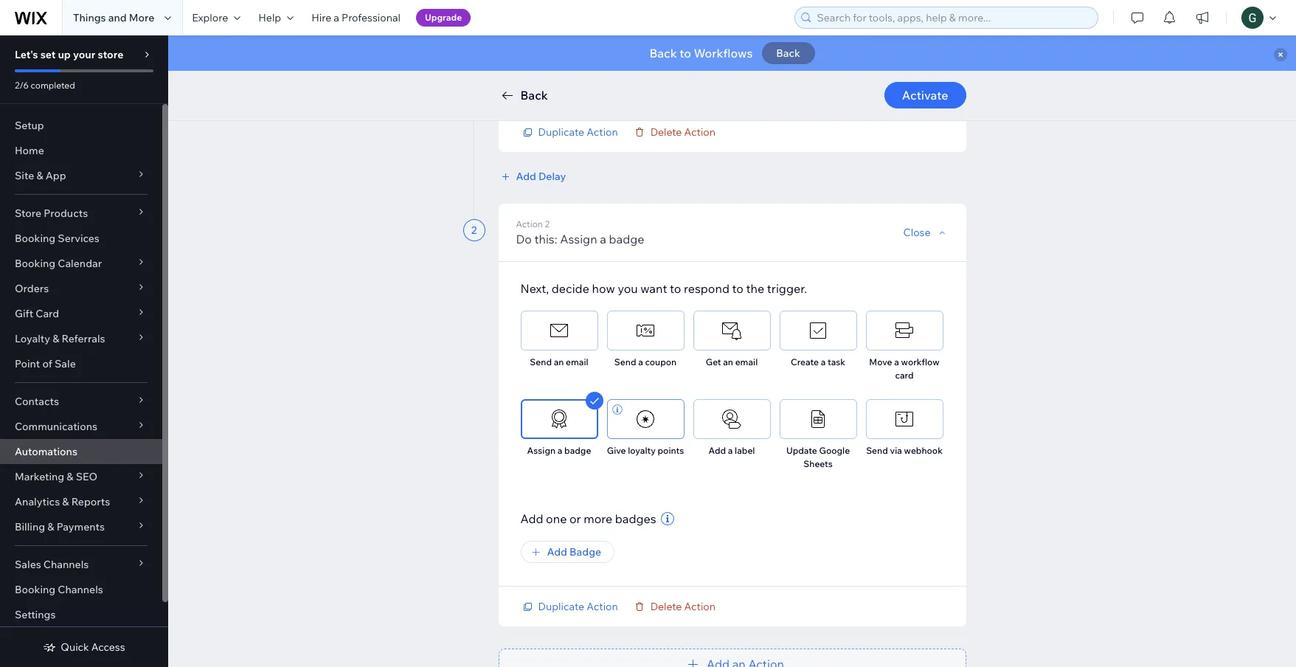 Task type: vqa. For each thing, say whether or not it's contained in the screenshot.
Point in the bottom of the page
yes



Task type: locate. For each thing, give the bounding box(es) containing it.
back down confirmations
[[521, 88, 548, 103]]

1 vertical spatial assign
[[527, 445, 556, 456]]

move a workflow card
[[870, 357, 940, 381]]

back up 'resets.'
[[650, 46, 677, 61]]

duplicate down add badge button
[[538, 600, 585, 613]]

& left 'seo' on the bottom left
[[67, 470, 73, 483]]

0 vertical spatial channels
[[43, 558, 89, 571]]

0 vertical spatial duplicate
[[538, 125, 585, 139]]

of
[[42, 357, 52, 371]]

0 vertical spatial badge
[[609, 232, 645, 247]]

booking
[[15, 232, 55, 245], [15, 257, 55, 270], [15, 583, 55, 596]]

0 horizontal spatial email
[[566, 357, 589, 368]]

channels inside popup button
[[43, 558, 89, 571]]

1 horizontal spatial an
[[724, 357, 734, 368]]

2 horizontal spatial category image
[[894, 408, 916, 430]]

icon image up add a label
[[721, 408, 743, 430]]

sales channels button
[[0, 552, 162, 577]]

2
[[545, 218, 550, 230], [471, 224, 477, 237]]

2 up this:
[[545, 218, 550, 230]]

icon image
[[548, 320, 571, 342], [808, 320, 830, 342], [894, 320, 916, 342], [548, 408, 571, 430], [635, 408, 657, 430], [721, 408, 743, 430]]

channels up booking channels
[[43, 558, 89, 571]]

icon image up workflow
[[894, 320, 916, 342]]

2 an from the left
[[724, 357, 734, 368]]

duplicate action
[[538, 125, 618, 139], [538, 600, 618, 613]]

a for create a task
[[821, 357, 826, 368]]

&
[[36, 169, 43, 182], [53, 332, 59, 345], [67, 470, 73, 483], [62, 495, 69, 509], [47, 520, 54, 534]]

category image
[[721, 320, 743, 342]]

label
[[735, 445, 755, 456]]

1 vertical spatial channels
[[58, 583, 103, 596]]

1 vertical spatial or
[[570, 512, 581, 526]]

2 booking from the top
[[15, 257, 55, 270]]

a left give
[[558, 445, 563, 456]]

or right one
[[570, 512, 581, 526]]

icon image for assign a badge
[[548, 408, 571, 430]]

category image
[[635, 320, 657, 342], [808, 408, 830, 430], [894, 408, 916, 430]]

back button
[[762, 42, 815, 64], [499, 86, 548, 104]]

a for send a coupon
[[639, 357, 644, 368]]

category image up the "send via webhook"
[[894, 408, 916, 430]]

assign a badge
[[527, 445, 592, 456]]

send left via
[[867, 445, 889, 456]]

or
[[599, 68, 609, 81], [570, 512, 581, 526]]

home
[[15, 144, 44, 157]]

duplicate action button up delay
[[521, 125, 618, 139]]

booking down store
[[15, 232, 55, 245]]

category image up update
[[808, 408, 830, 430]]

a for move a workflow card
[[895, 357, 900, 368]]

add for add one or more badges
[[521, 512, 544, 526]]

back to workflows alert
[[168, 35, 1297, 71]]

& left reports
[[62, 495, 69, 509]]

1 vertical spatial delete action button
[[633, 600, 716, 613]]

1 an from the left
[[554, 357, 564, 368]]

activate button
[[885, 82, 967, 109]]

a up how
[[600, 232, 607, 247]]

or inside 'recommended only for sending legally binding information like order confirmations or password resets.'
[[599, 68, 609, 81]]

1 booking from the top
[[15, 232, 55, 245]]

0 vertical spatial booking
[[15, 232, 55, 245]]

back button down confirmations
[[499, 86, 548, 104]]

settings
[[15, 608, 56, 622]]

2 email from the left
[[736, 357, 758, 368]]

badge left give
[[565, 445, 592, 456]]

duplicate up delay
[[538, 125, 585, 139]]

1 horizontal spatial or
[[599, 68, 609, 81]]

1 horizontal spatial assign
[[560, 232, 598, 247]]

send down next,
[[530, 357, 552, 368]]

a right hire
[[334, 11, 340, 24]]

booking inside popup button
[[15, 257, 55, 270]]

to inside alert
[[680, 46, 692, 61]]

1 delete action from the top
[[651, 125, 716, 139]]

a for add a label
[[728, 445, 733, 456]]

add left delay
[[516, 170, 537, 183]]

give
[[607, 445, 626, 456]]

0 horizontal spatial an
[[554, 357, 564, 368]]

send for send via webhook
[[867, 445, 889, 456]]

a left coupon
[[639, 357, 644, 368]]

email right get
[[736, 357, 758, 368]]

you
[[618, 281, 638, 296]]

0 vertical spatial or
[[599, 68, 609, 81]]

add for add delay
[[516, 170, 537, 183]]

1 vertical spatial duplicate
[[538, 600, 585, 613]]

2 delete action from the top
[[651, 600, 716, 613]]

badge up "you"
[[609, 232, 645, 247]]

& right billing
[[47, 520, 54, 534]]

0 horizontal spatial badge
[[565, 445, 592, 456]]

send left coupon
[[615, 357, 637, 368]]

1 horizontal spatial email
[[736, 357, 758, 368]]

orders button
[[0, 276, 162, 301]]

3 booking from the top
[[15, 583, 55, 596]]

0 vertical spatial delete action button
[[633, 125, 716, 139]]

Search for tools, apps, help & more... field
[[813, 7, 1094, 28]]

0 horizontal spatial back
[[521, 88, 548, 103]]

1 delete action button from the top
[[633, 125, 716, 139]]

things
[[73, 11, 106, 24]]

category image up send a coupon
[[635, 320, 657, 342]]

1 vertical spatial booking
[[15, 257, 55, 270]]

billing & payments button
[[0, 514, 162, 540]]

2 left do
[[471, 224, 477, 237]]

back left like
[[777, 47, 801, 60]]

1 vertical spatial duplicate action
[[538, 600, 618, 613]]

1 horizontal spatial back
[[650, 46, 677, 61]]

set
[[40, 48, 56, 61]]

booking for booking calendar
[[15, 257, 55, 270]]

2 horizontal spatial send
[[867, 445, 889, 456]]

orders
[[15, 282, 49, 295]]

loyalty
[[15, 332, 50, 345]]

recommended
[[530, 55, 604, 68]]

coupon
[[646, 357, 677, 368]]

sales
[[15, 558, 41, 571]]

0 vertical spatial duplicate action button
[[521, 125, 618, 139]]

assign right this:
[[560, 232, 598, 247]]

only
[[607, 55, 627, 68]]

add for add a label
[[709, 445, 726, 456]]

a inside move a workflow card
[[895, 357, 900, 368]]

to
[[680, 46, 692, 61], [670, 281, 682, 296], [733, 281, 744, 296]]

0 vertical spatial delete
[[651, 125, 682, 139]]

site & app button
[[0, 163, 162, 188]]

duplicate action down 'add badge'
[[538, 600, 618, 613]]

2 vertical spatial booking
[[15, 583, 55, 596]]

badge
[[570, 545, 602, 559]]

back button left like
[[762, 42, 815, 64]]

delete action button
[[633, 125, 716, 139], [633, 600, 716, 613]]

icon image up send an email
[[548, 320, 571, 342]]

to right 'want'
[[670, 281, 682, 296]]

1 delete from the top
[[651, 125, 682, 139]]

or left password
[[599, 68, 609, 81]]

category image for update google sheets
[[808, 408, 830, 430]]

completed
[[31, 80, 75, 91]]

sending
[[645, 55, 684, 68]]

booking up 'orders'
[[15, 257, 55, 270]]

0 vertical spatial duplicate action
[[538, 125, 618, 139]]

& right site
[[36, 169, 43, 182]]

delete action for 2nd duplicate action button from the top of the page
[[651, 600, 716, 613]]

0 vertical spatial delete action
[[651, 125, 716, 139]]

quick access
[[61, 641, 125, 654]]

marketing
[[15, 470, 64, 483]]

add inside button
[[547, 545, 568, 559]]

2 delete action button from the top
[[633, 600, 716, 613]]

1 duplicate from the top
[[538, 125, 585, 139]]

1 vertical spatial delete action
[[651, 600, 716, 613]]

1 vertical spatial duplicate action button
[[521, 600, 618, 613]]

duplicate
[[538, 125, 585, 139], [538, 600, 585, 613]]

0 horizontal spatial send
[[530, 357, 552, 368]]

& for analytics
[[62, 495, 69, 509]]

& inside dropdown button
[[67, 470, 73, 483]]

1 horizontal spatial category image
[[808, 408, 830, 430]]

badge
[[609, 232, 645, 247], [565, 445, 592, 456]]

delete action button for second duplicate action button from the bottom
[[633, 125, 716, 139]]

0 vertical spatial back button
[[762, 42, 815, 64]]

add a label
[[709, 445, 755, 456]]

webhook
[[905, 445, 943, 456]]

1 horizontal spatial send
[[615, 357, 637, 368]]

2/6
[[15, 80, 29, 91]]

2 duplicate action from the top
[[538, 600, 618, 613]]

a left 'task'
[[821, 357, 826, 368]]

marketing & seo button
[[0, 464, 162, 489]]

update
[[787, 445, 818, 456]]

duplicate action up delay
[[538, 125, 618, 139]]

1 horizontal spatial back button
[[762, 42, 815, 64]]

add left "label"
[[709, 445, 726, 456]]

services
[[58, 232, 100, 245]]

add left badge
[[547, 545, 568, 559]]

channels
[[43, 558, 89, 571], [58, 583, 103, 596]]

a for assign a badge
[[558, 445, 563, 456]]

help button
[[250, 0, 303, 35]]

1 horizontal spatial badge
[[609, 232, 645, 247]]

add delay
[[516, 170, 566, 183]]

gift card button
[[0, 301, 162, 326]]

channels for sales channels
[[43, 558, 89, 571]]

add left one
[[521, 512, 544, 526]]

icon image up assign a badge
[[548, 408, 571, 430]]

a for hire a professional
[[334, 11, 340, 24]]

icon image up 'create a task'
[[808, 320, 830, 342]]

sales channels
[[15, 558, 89, 571]]

hire
[[312, 11, 332, 24]]

action 2 do this: assign a badge
[[516, 218, 645, 247]]

send for send an email
[[530, 357, 552, 368]]

booking for booking services
[[15, 232, 55, 245]]

booking up 'settings'
[[15, 583, 55, 596]]

& inside popup button
[[53, 332, 59, 345]]

a
[[334, 11, 340, 24], [600, 232, 607, 247], [639, 357, 644, 368], [821, 357, 826, 368], [895, 357, 900, 368], [558, 445, 563, 456], [728, 445, 733, 456]]

contacts button
[[0, 389, 162, 414]]

booking services link
[[0, 226, 162, 251]]

access
[[91, 641, 125, 654]]

1 horizontal spatial 2
[[545, 218, 550, 230]]

this:
[[535, 232, 558, 247]]

& right loyalty
[[53, 332, 59, 345]]

for
[[629, 55, 643, 68]]

a left "label"
[[728, 445, 733, 456]]

analytics & reports button
[[0, 489, 162, 514]]

assign up one
[[527, 445, 556, 456]]

2 duplicate from the top
[[538, 600, 585, 613]]

2 delete from the top
[[651, 600, 682, 613]]

the
[[747, 281, 765, 296]]

1 vertical spatial back button
[[499, 86, 548, 104]]

a up the card
[[895, 357, 900, 368]]

order
[[836, 55, 862, 68]]

1 email from the left
[[566, 357, 589, 368]]

& for billing
[[47, 520, 54, 534]]

0 horizontal spatial back button
[[499, 86, 548, 104]]

1 vertical spatial delete
[[651, 600, 682, 613]]

add
[[516, 170, 537, 183], [709, 445, 726, 456], [521, 512, 544, 526], [547, 545, 568, 559]]

to up 'resets.'
[[680, 46, 692, 61]]

channels down sales channels popup button
[[58, 583, 103, 596]]

duplicate action button down add badge button
[[521, 600, 618, 613]]

duplicate for second duplicate action button from the bottom
[[538, 125, 585, 139]]

& inside 'dropdown button'
[[47, 520, 54, 534]]

email left send a coupon
[[566, 357, 589, 368]]

action
[[587, 125, 618, 139], [685, 125, 716, 139], [516, 218, 543, 230], [587, 600, 618, 613], [685, 600, 716, 613]]

category image for send via webhook
[[894, 408, 916, 430]]

0 vertical spatial assign
[[560, 232, 598, 247]]

2/6 completed
[[15, 80, 75, 91]]



Task type: describe. For each thing, give the bounding box(es) containing it.
site & app
[[15, 169, 66, 182]]

activate
[[903, 88, 949, 103]]

gift
[[15, 307, 33, 320]]

0 horizontal spatial category image
[[635, 320, 657, 342]]

1 duplicate action button from the top
[[521, 125, 618, 139]]

gift card
[[15, 307, 59, 320]]

more
[[584, 512, 613, 526]]

communications button
[[0, 414, 162, 439]]

point
[[15, 357, 40, 371]]

calendar
[[58, 257, 102, 270]]

email for send an email
[[566, 357, 589, 368]]

icon image for move a workflow card
[[894, 320, 916, 342]]

setup
[[15, 119, 44, 132]]

more
[[129, 11, 155, 24]]

home link
[[0, 138, 162, 163]]

loyalty & referrals button
[[0, 326, 162, 351]]

0 horizontal spatial or
[[570, 512, 581, 526]]

add one or more badges
[[521, 512, 657, 526]]

analytics & reports
[[15, 495, 110, 509]]

points
[[658, 445, 684, 456]]

assign inside action 2 do this: assign a badge
[[560, 232, 598, 247]]

icon image for send an email
[[548, 320, 571, 342]]

icon image up give loyalty points
[[635, 408, 657, 430]]

add for add badge
[[547, 545, 568, 559]]

automations
[[15, 445, 77, 458]]

binding
[[720, 55, 757, 68]]

badges
[[615, 512, 657, 526]]

up
[[58, 48, 71, 61]]

billing & payments
[[15, 520, 105, 534]]

booking for booking channels
[[15, 583, 55, 596]]

store products
[[15, 207, 88, 220]]

setup link
[[0, 113, 162, 138]]

point of sale
[[15, 357, 76, 371]]

sidebar element
[[0, 35, 168, 667]]

sheets
[[804, 458, 833, 469]]

send for send a coupon
[[615, 357, 637, 368]]

back button inside alert
[[762, 42, 815, 64]]

one
[[546, 512, 567, 526]]

do
[[516, 232, 532, 247]]

marketing & seo
[[15, 470, 98, 483]]

app
[[46, 169, 66, 182]]

& for marketing
[[67, 470, 73, 483]]

analytics
[[15, 495, 60, 509]]

quick access button
[[43, 641, 125, 654]]

booking channels link
[[0, 577, 162, 602]]

1 duplicate action from the top
[[538, 125, 618, 139]]

things and more
[[73, 11, 155, 24]]

professional
[[342, 11, 401, 24]]

duplicate for 2nd duplicate action button from the top of the page
[[538, 600, 585, 613]]

and
[[108, 11, 127, 24]]

workflows
[[694, 46, 753, 61]]

want
[[641, 281, 668, 296]]

get an email
[[706, 357, 758, 368]]

a inside action 2 do this: assign a badge
[[600, 232, 607, 247]]

sale
[[55, 357, 76, 371]]

respond
[[684, 281, 730, 296]]

legally
[[686, 55, 718, 68]]

contacts
[[15, 395, 59, 408]]

2 inside action 2 do this: assign a badge
[[545, 218, 550, 230]]

quick
[[61, 641, 89, 654]]

store
[[98, 48, 124, 61]]

let's set up your store
[[15, 48, 124, 61]]

an for send
[[554, 357, 564, 368]]

close button
[[904, 226, 949, 239]]

an for get
[[724, 357, 734, 368]]

upgrade
[[425, 12, 462, 23]]

google
[[820, 445, 850, 456]]

referrals
[[62, 332, 105, 345]]

action inside action 2 do this: assign a badge
[[516, 218, 543, 230]]

badge inside action 2 do this: assign a badge
[[609, 232, 645, 247]]

1 vertical spatial badge
[[565, 445, 592, 456]]

site
[[15, 169, 34, 182]]

hire a professional
[[312, 11, 401, 24]]

products
[[44, 207, 88, 220]]

delete for 2nd duplicate action button from the top of the page's delete action button
[[651, 600, 682, 613]]

add badge button
[[521, 541, 615, 563]]

workflow
[[902, 357, 940, 368]]

delete action button for 2nd duplicate action button from the top of the page
[[633, 600, 716, 613]]

decide
[[552, 281, 590, 296]]

delete action for second duplicate action button from the bottom
[[651, 125, 716, 139]]

delay
[[539, 170, 566, 183]]

loyalty & referrals
[[15, 332, 105, 345]]

trigger.
[[768, 281, 808, 296]]

reports
[[71, 495, 110, 509]]

your
[[73, 48, 95, 61]]

automations link
[[0, 439, 162, 464]]

next,
[[521, 281, 549, 296]]

card
[[36, 307, 59, 320]]

& for site
[[36, 169, 43, 182]]

upgrade button
[[416, 9, 471, 27]]

delete for delete action button for second duplicate action button from the bottom
[[651, 125, 682, 139]]

recommended only for sending legally binding information like order confirmations or password resets.
[[530, 55, 862, 81]]

2 horizontal spatial back
[[777, 47, 801, 60]]

how
[[592, 281, 615, 296]]

store
[[15, 207, 41, 220]]

0 horizontal spatial assign
[[527, 445, 556, 456]]

give loyalty points
[[607, 445, 684, 456]]

& for loyalty
[[53, 332, 59, 345]]

update google sheets
[[787, 445, 850, 469]]

add badge
[[547, 545, 602, 559]]

create a task
[[791, 357, 846, 368]]

settings link
[[0, 602, 162, 627]]

send via webhook
[[867, 445, 943, 456]]

email for get an email
[[736, 357, 758, 368]]

icon image for add a label
[[721, 408, 743, 430]]

channels for booking channels
[[58, 583, 103, 596]]

task
[[828, 357, 846, 368]]

let's
[[15, 48, 38, 61]]

seo
[[76, 470, 98, 483]]

2 duplicate action button from the top
[[521, 600, 618, 613]]

0 horizontal spatial 2
[[471, 224, 477, 237]]

hire a professional link
[[303, 0, 410, 35]]

create
[[791, 357, 819, 368]]

to left the
[[733, 281, 744, 296]]

resets.
[[660, 68, 692, 81]]

booking channels
[[15, 583, 103, 596]]



